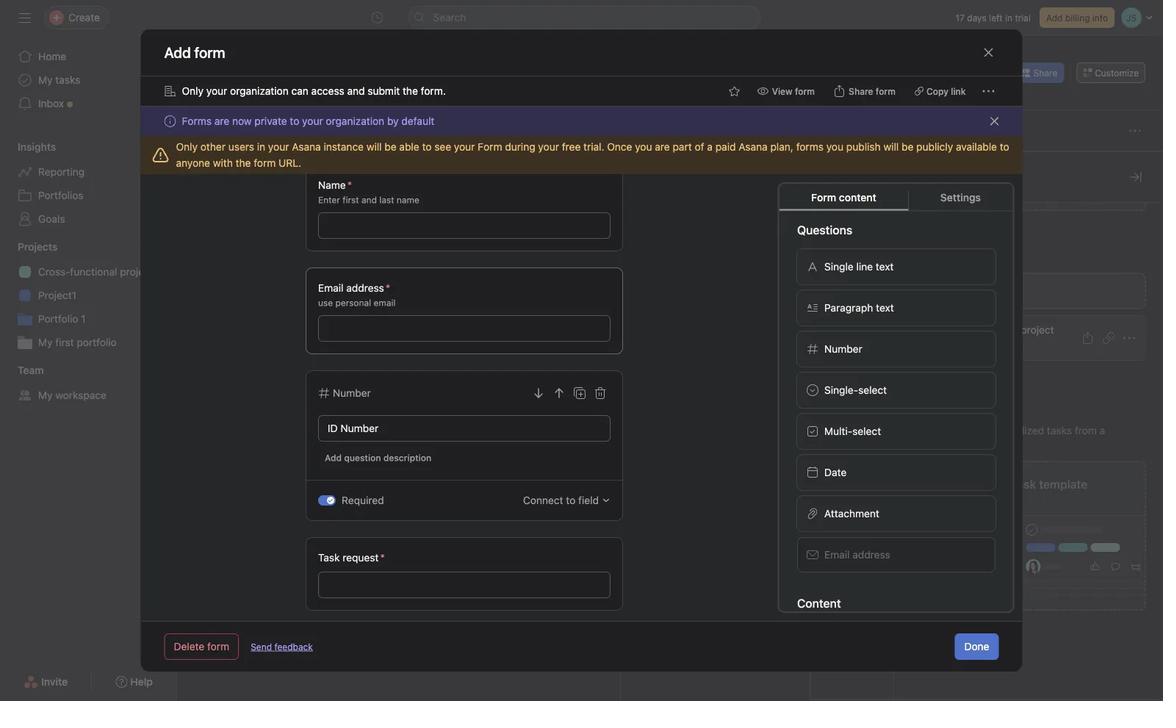 Task type: describe. For each thing, give the bounding box(es) containing it.
task name
[[198, 160, 242, 170]]

board
[[349, 92, 378, 104]]

reporting
[[38, 166, 85, 178]]

files link
[[775, 90, 809, 107]]

1 horizontal spatial number
[[824, 342, 862, 355]]

rules
[[846, 293, 867, 303]]

2 text from the top
[[876, 301, 894, 313]]

add for add question description
[[324, 453, 341, 463]]

project1
[[38, 289, 76, 301]]

close this dialog image
[[983, 47, 995, 58]]

and inside name * enter first and last name
[[361, 195, 377, 205]]

required
[[341, 494, 384, 506]]

move this field up image
[[553, 387, 565, 399]]

1 will from the left
[[367, 141, 382, 153]]

duplicate this question image
[[574, 387, 585, 399]]

paragraph
[[824, 301, 873, 313]]

4 for 4 fields
[[837, 221, 843, 231]]

private
[[254, 115, 287, 127]]

billing
[[1065, 12, 1090, 23]]

1 vertical spatial form
[[811, 191, 836, 203]]

to inside "dropdown button"
[[566, 494, 575, 506]]

close image
[[989, 115, 1000, 127]]

1 inside projects element
[[81, 313, 86, 325]]

search button
[[408, 6, 761, 29]]

questions
[[797, 223, 852, 237]]

see
[[434, 141, 451, 153]]

js
[[951, 68, 962, 78]]

overview link
[[198, 90, 255, 107]]

cross-functional project plan inside projects element
[[38, 266, 176, 278]]

add form dialog
[[141, 29, 1023, 701]]

portfolio 1 link
[[9, 307, 168, 331]]

days
[[967, 12, 987, 23]]

workspace
[[55, 389, 106, 401]]

settings
[[941, 191, 981, 203]]

email address * use personal email
[[318, 282, 395, 308]]

add form
[[164, 44, 225, 61]]

select for single-
[[858, 384, 887, 396]]

remove field image
[[594, 387, 606, 399]]

add task
[[213, 126, 250, 136]]

question
[[344, 453, 381, 463]]

* inside name * enter first and last name
[[347, 179, 352, 191]]

my workspace
[[38, 389, 106, 401]]

standardized
[[983, 424, 1044, 436]]

send feedback link
[[251, 640, 313, 653]]

single
[[824, 260, 853, 272]]

enter
[[318, 195, 340, 205]]

4 fields
[[837, 221, 868, 231]]

share form button
[[827, 81, 902, 101]]

add section button
[[195, 603, 289, 629]]

insights
[[18, 141, 56, 153]]

1 asana from the left
[[292, 141, 321, 153]]

2 be from the left
[[902, 141, 914, 153]]

your down list image at left top
[[206, 85, 227, 97]]

cross- inside projects element
[[38, 266, 70, 278]]

cross- inside button
[[939, 324, 971, 336]]

of
[[695, 141, 704, 153]]

list link
[[273, 90, 302, 107]]

0 vertical spatial and
[[347, 85, 365, 97]]

form for delete form
[[207, 640, 229, 653]]

home
[[38, 50, 66, 62]]

cross-functional project plan button
[[912, 315, 1146, 361]]

can
[[291, 85, 309, 97]]

add for add task template
[[988, 477, 1010, 491]]

last
[[379, 195, 394, 205]]

goals link
[[9, 207, 168, 231]]

link
[[951, 86, 966, 96]]

first inside name * enter first and last name
[[342, 195, 359, 205]]

plan inside button
[[939, 340, 959, 352]]

description
[[383, 453, 431, 463]]

global element
[[0, 36, 176, 124]]

messages link
[[696, 90, 757, 107]]

share button
[[1015, 62, 1064, 83]]

timeline
[[407, 92, 448, 104]]

connect
[[523, 494, 563, 506]]

to left see at the top of page
[[422, 141, 432, 153]]

default
[[402, 115, 435, 127]]

add for add billing info
[[1046, 12, 1063, 23]]

add to starred image
[[729, 85, 740, 97]]

email
[[373, 298, 395, 308]]

cell for schedule kickoff meeting "cell"
[[620, 315, 708, 342]]

1 vertical spatial customize
[[912, 168, 982, 186]]

submit
[[368, 85, 400, 97]]

more actions image
[[983, 85, 995, 97]]

feedback
[[274, 642, 313, 652]]

add form
[[940, 285, 984, 297]]

task for task templates
[[843, 509, 862, 520]]

hide sidebar image
[[19, 12, 31, 24]]

4 rules
[[838, 293, 867, 303]]

field
[[578, 494, 599, 506]]

17 days left in trial
[[956, 12, 1031, 23]]

add billing info
[[1046, 12, 1108, 23]]

* for address
[[385, 282, 390, 294]]

done button
[[955, 633, 999, 660]]

projects
[[18, 241, 58, 253]]

connect to field
[[523, 494, 599, 506]]

in for left
[[1005, 12, 1013, 23]]

access
[[311, 85, 344, 97]]

1 vertical spatial 1
[[839, 437, 844, 448]]

add form button
[[912, 273, 1146, 309]]

task for task request *
[[318, 552, 339, 564]]

to up category
[[1000, 141, 1009, 153]]

schedule kickoff meeting cell
[[177, 315, 621, 342]]

my workspace link
[[9, 384, 168, 407]]

messages
[[708, 92, 757, 104]]

inbox
[[38, 97, 64, 109]]

template
[[1039, 477, 1088, 491]]

single line text
[[824, 260, 893, 272]]

portfolio
[[38, 313, 78, 325]]

copy form link image
[[1103, 332, 1115, 344]]

plan inside projects element
[[156, 266, 176, 278]]

only for only your organization can access and submit the form.
[[182, 85, 204, 97]]

tasks inside quickly create standardized tasks from a template.
[[1047, 424, 1072, 436]]

team
[[18, 364, 44, 376]]

1 you from the left
[[635, 141, 652, 153]]

forms for forms
[[912, 252, 946, 266]]

multi-select
[[824, 425, 881, 437]]

due date
[[714, 160, 752, 170]]

a inside the only other users in your asana instance will be able to see your form during your free trial.  once you are part of a paid asana plan, forms you publish will be publicly available to anyone with the form url.
[[707, 141, 713, 153]]

during
[[505, 141, 535, 153]]

with
[[213, 157, 233, 169]]

list
[[284, 92, 302, 104]]

Share timeline with teammates text field
[[232, 347, 385, 362]]

4 for 4 rules
[[838, 293, 844, 303]]

cell for 'draft project brief' cell
[[620, 288, 708, 315]]

projects button
[[0, 240, 58, 254]]

home link
[[9, 45, 168, 68]]

tasks inside global element
[[55, 74, 80, 86]]

add section
[[218, 609, 283, 623]]

from
[[1075, 424, 1097, 436]]

paid
[[716, 141, 736, 153]]

portfolio
[[77, 336, 117, 348]]

delete form
[[174, 640, 229, 653]]

are inside the only other users in your asana instance will be able to see your form during your free trial.  once you are part of a paid asana plan, forms you publish will be publicly available to anyone with the form url.
[[655, 141, 670, 153]]

project1 link
[[9, 284, 168, 307]]

instance
[[324, 141, 364, 153]]

form for view form
[[795, 86, 815, 96]]

cross-functional project plan inside button
[[939, 324, 1054, 352]]

— text field for schedule kickoff meeting "cell" cell
[[1058, 315, 1145, 341]]

my first portfolio
[[38, 336, 117, 348]]



Task type: vqa. For each thing, say whether or not it's contained in the screenshot.
Add profile photo
no



Task type: locate. For each thing, give the bounding box(es) containing it.
* inside email address * use personal email
[[385, 282, 390, 294]]

1 vertical spatial organization
[[326, 115, 384, 127]]

form for share form
[[876, 86, 896, 96]]

organization down board link
[[326, 115, 384, 127]]

functional down add form
[[971, 324, 1018, 336]]

first down the 'portfolio 1'
[[55, 336, 74, 348]]

form for 1 form
[[846, 437, 865, 448]]

search
[[433, 11, 466, 24]]

task left template
[[1013, 477, 1036, 491]]

project inside cross-functional project plan
[[1021, 324, 1054, 336]]

form
[[478, 141, 502, 153], [811, 191, 836, 203]]

insights button
[[0, 140, 56, 154]]

customize up settings
[[912, 168, 982, 186]]

— text field up — text field
[[1058, 315, 1145, 341]]

will right instance
[[367, 141, 382, 153]]

teams element
[[0, 357, 176, 410]]

only inside the only other users in your asana instance will be able to see your form during your free trial.  once you are part of a paid asana plan, forms you publish will be publicly available to anyone with the form url.
[[176, 141, 198, 153]]

1 vertical spatial number
[[333, 387, 371, 399]]

task inside button
[[232, 126, 250, 136]]

1 horizontal spatial form
[[811, 191, 836, 203]]

forms inside add form dialog
[[182, 115, 212, 127]]

date
[[733, 160, 752, 170]]

by
[[387, 115, 399, 127]]

only your organization can access and submit the form.
[[182, 85, 446, 97]]

the left form.
[[403, 85, 418, 97]]

the inside the only other users in your asana instance will be able to see your form during your free trial.  once you are part of a paid asana plan, forms you publish will be publicly available to anyone with the form url.
[[236, 157, 251, 169]]

team button
[[0, 363, 44, 378]]

users
[[228, 141, 254, 153]]

add task button
[[195, 121, 256, 141]]

publicly
[[916, 141, 953, 153]]

form.
[[421, 85, 446, 97]]

1 vertical spatial share
[[849, 86, 873, 96]]

0 vertical spatial first
[[342, 195, 359, 205]]

task
[[198, 160, 217, 170], [843, 509, 862, 520], [318, 552, 339, 564]]

share
[[1034, 68, 1058, 78], [849, 86, 873, 96]]

1 horizontal spatial organization
[[326, 115, 384, 127]]

attachment
[[824, 507, 879, 519]]

share down add billing info button
[[1034, 68, 1058, 78]]

use
[[318, 298, 333, 308]]

task templates
[[912, 402, 994, 416]]

1 horizontal spatial functional
[[971, 324, 1018, 336]]

add inside add billing info button
[[1046, 12, 1063, 23]]

text right line
[[875, 260, 893, 272]]

task inside task templates
[[843, 509, 862, 520]]

0 horizontal spatial plan
[[156, 266, 176, 278]]

task for task name
[[198, 160, 217, 170]]

list image
[[204, 54, 221, 71]]

only up anyone
[[176, 141, 198, 153]]

multi-
[[824, 425, 852, 437]]

form for add form
[[962, 285, 984, 297]]

cross-functional project plan up project1 link
[[38, 266, 176, 278]]

1 vertical spatial text
[[876, 301, 894, 313]]

project down the add form button
[[1021, 324, 1054, 336]]

cell
[[620, 288, 708, 315], [620, 315, 708, 342]]

0 horizontal spatial task
[[198, 160, 217, 170]]

text
[[875, 260, 893, 272], [876, 301, 894, 313]]

add inside add task template button
[[988, 477, 1010, 491]]

3 my from the top
[[38, 389, 53, 401]]

1 vertical spatial task
[[843, 509, 862, 520]]

address inside email address * use personal email
[[346, 282, 384, 294]]

tasks left from
[[1047, 424, 1072, 436]]

add for add form
[[940, 285, 959, 297]]

* for request
[[380, 552, 385, 564]]

* up email
[[385, 282, 390, 294]]

select for multi-
[[852, 425, 881, 437]]

1 down project1 link
[[81, 313, 86, 325]]

templates
[[832, 522, 873, 533]]

you up assignee
[[635, 141, 652, 153]]

share for share form
[[849, 86, 873, 96]]

0 vertical spatial text
[[875, 260, 893, 272]]

my for my workspace
[[38, 389, 53, 401]]

0 horizontal spatial cross-functional project plan
[[38, 266, 176, 278]]

0 horizontal spatial name
[[219, 160, 242, 170]]

my up "inbox"
[[38, 74, 53, 86]]

0 vertical spatial number
[[824, 342, 862, 355]]

cross-functional project plan down the add form button
[[939, 324, 1054, 352]]

in
[[1005, 12, 1013, 23], [257, 141, 265, 153]]

only
[[182, 85, 204, 97], [176, 141, 198, 153]]

form inside the only other users in your asana instance will be able to see your form during your free trial.  once you are part of a paid asana plan, forms you publish will be publicly available to anyone with the form url.
[[254, 157, 276, 169]]

asana up date
[[739, 141, 768, 153]]

2 will from the left
[[884, 141, 899, 153]]

1 vertical spatial email
[[824, 548, 849, 560]]

only other users in your asana instance will be able to see your form during your free trial.  once you are part of a paid asana plan, forms you publish will be publicly available to anyone with the form url.
[[176, 141, 1009, 169]]

trial
[[1015, 12, 1031, 23]]

portfolios link
[[9, 184, 168, 207]]

add inside add section button
[[218, 609, 240, 623]]

0 vertical spatial functional
[[70, 266, 117, 278]]

1 vertical spatial tasks
[[1047, 424, 1072, 436]]

line
[[856, 260, 873, 272]]

0 vertical spatial 4
[[837, 221, 843, 231]]

asana
[[292, 141, 321, 153], [739, 141, 768, 153]]

row
[[177, 151, 1163, 179], [195, 178, 1163, 179], [177, 220, 1163, 248], [177, 288, 1163, 315], [177, 315, 1163, 342], [177, 341, 1163, 368], [177, 367, 1163, 395], [177, 435, 1163, 463], [177, 503, 1163, 531], [177, 572, 1163, 600]]

0 horizontal spatial email
[[318, 282, 343, 294]]

1 horizontal spatial will
[[884, 141, 899, 153]]

task up templates
[[843, 509, 862, 520]]

the down users
[[236, 157, 251, 169]]

0 horizontal spatial number
[[333, 387, 371, 399]]

number up apps
[[824, 342, 862, 355]]

date
[[824, 466, 846, 478]]

task for add task template
[[1013, 477, 1036, 491]]

content
[[839, 191, 877, 203]]

add inside the add form button
[[940, 285, 959, 297]]

1 vertical spatial — text field
[[1058, 315, 1145, 341]]

move this field down image
[[532, 387, 544, 399]]

0 vertical spatial name
[[219, 160, 242, 170]]

add question description
[[324, 453, 431, 463]]

info
[[1093, 12, 1108, 23]]

plan
[[156, 266, 176, 278], [939, 340, 959, 352]]

— text field
[[1058, 342, 1145, 367]]

1 horizontal spatial cross-functional project plan
[[939, 324, 1054, 352]]

1 horizontal spatial plan
[[939, 340, 959, 352]]

project up project1 link
[[120, 266, 153, 278]]

forms for forms are now private to your organization by default
[[182, 115, 212, 127]]

1 vertical spatial and
[[361, 195, 377, 205]]

1 horizontal spatial in
[[1005, 12, 1013, 23]]

my for my tasks
[[38, 74, 53, 86]]

row containing task name
[[177, 151, 1163, 179]]

— text field for cell for 'draft project brief' cell
[[1058, 289, 1145, 315]]

overview
[[209, 92, 255, 104]]

— text field
[[1058, 289, 1145, 315], [1058, 315, 1145, 341]]

0 vertical spatial are
[[214, 115, 229, 127]]

0 horizontal spatial share
[[849, 86, 873, 96]]

1 vertical spatial project
[[1021, 324, 1054, 336]]

2 horizontal spatial task
[[843, 509, 862, 520]]

invite
[[41, 676, 68, 688]]

draft project brief cell
[[177, 288, 621, 315]]

address
[[346, 282, 384, 294], [852, 548, 890, 560]]

done
[[964, 640, 989, 653]]

goals
[[38, 213, 65, 225]]

tasks down home
[[55, 74, 80, 86]]

1 horizontal spatial project
[[1021, 324, 1054, 336]]

0 vertical spatial cross-functional project plan
[[38, 266, 176, 278]]

1 horizontal spatial cross-
[[939, 324, 971, 336]]

add task template button
[[912, 461, 1147, 611]]

— text field up copy form link icon on the right top
[[1058, 289, 1145, 315]]

my down team
[[38, 389, 53, 401]]

my tasks link
[[9, 68, 168, 92]]

1 vertical spatial the
[[236, 157, 251, 169]]

0 vertical spatial task
[[198, 160, 217, 170]]

1 vertical spatial a
[[1100, 424, 1105, 436]]

customize button
[[1077, 62, 1146, 83]]

template.
[[912, 441, 957, 453]]

0 horizontal spatial asana
[[292, 141, 321, 153]]

in right left
[[1005, 12, 1013, 23]]

0 vertical spatial address
[[346, 282, 384, 294]]

are left now
[[214, 115, 229, 127]]

you right forms at the top
[[827, 141, 844, 153]]

a right from
[[1100, 424, 1105, 436]]

task inside button
[[1013, 477, 1036, 491]]

select down apps
[[858, 384, 887, 396]]

projects element
[[0, 234, 176, 357]]

publish
[[846, 141, 881, 153]]

my for my first portfolio
[[38, 336, 53, 348]]

address for email address * use personal email
[[346, 282, 384, 294]]

0 horizontal spatial in
[[257, 141, 265, 153]]

0 horizontal spatial form
[[478, 141, 502, 153]]

will up status
[[884, 141, 899, 153]]

customize down the info
[[1095, 68, 1139, 78]]

number down "share timeline with teammates" text field
[[333, 387, 371, 399]]

0 vertical spatial forms
[[182, 115, 212, 127]]

1 horizontal spatial first
[[342, 195, 359, 205]]

email up use
[[318, 282, 343, 294]]

request
[[342, 552, 378, 564]]

add for add section
[[218, 609, 240, 623]]

text right rules
[[876, 301, 894, 313]]

search list box
[[408, 6, 761, 29]]

my first portfolio link
[[9, 331, 168, 354]]

1 cell from the top
[[620, 288, 708, 315]]

my down portfolio
[[38, 336, 53, 348]]

add task template
[[988, 477, 1088, 491]]

task request *
[[318, 552, 385, 564]]

2 you from the left
[[827, 141, 844, 153]]

my inside projects element
[[38, 336, 53, 348]]

header to do tree grid
[[177, 288, 1163, 395]]

close details image
[[1130, 171, 1142, 183]]

task up users
[[232, 126, 250, 136]]

cross- down add form
[[939, 324, 971, 336]]

and left 'submit'
[[347, 85, 365, 97]]

0 vertical spatial only
[[182, 85, 204, 97]]

1 vertical spatial are
[[655, 141, 670, 153]]

0 vertical spatial select
[[858, 384, 887, 396]]

0 horizontal spatial first
[[55, 336, 74, 348]]

are left part
[[655, 141, 670, 153]]

1 horizontal spatial share
[[1034, 68, 1058, 78]]

your down only your organization can access and submit the form. at the left of page
[[302, 115, 323, 127]]

0 horizontal spatial forms
[[182, 115, 212, 127]]

2 vertical spatial task
[[318, 552, 339, 564]]

first
[[342, 195, 359, 205], [55, 336, 74, 348]]

your left free at top left
[[538, 141, 559, 153]]

reporting link
[[9, 160, 168, 184]]

1 horizontal spatial address
[[852, 548, 890, 560]]

switch inside add form dialog
[[318, 495, 335, 506]]

Question name text field
[[318, 415, 610, 442]]

be left able
[[385, 141, 397, 153]]

1 be from the left
[[385, 141, 397, 153]]

portfolios
[[38, 189, 84, 201]]

task for add task
[[232, 126, 250, 136]]

2 horizontal spatial *
[[385, 282, 390, 294]]

address up personal
[[346, 282, 384, 294]]

board link
[[337, 90, 378, 107]]

select up 1 form
[[852, 425, 881, 437]]

1 horizontal spatial tasks
[[1047, 424, 1072, 436]]

1 vertical spatial name
[[396, 195, 419, 205]]

share inside add form dialog
[[849, 86, 873, 96]]

a
[[707, 141, 713, 153], [1100, 424, 1105, 436]]

assignee
[[627, 160, 665, 170]]

files
[[787, 92, 809, 104]]

insights element
[[0, 134, 176, 234]]

share for share
[[1034, 68, 1058, 78]]

task templates
[[832, 509, 873, 533]]

1 horizontal spatial you
[[827, 141, 844, 153]]

add
[[1046, 12, 1063, 23], [213, 126, 230, 136], [940, 285, 959, 297], [324, 453, 341, 463], [988, 477, 1010, 491], [218, 609, 240, 623]]

0 horizontal spatial be
[[385, 141, 397, 153]]

1 vertical spatial task
[[1013, 477, 1036, 491]]

2 vertical spatial my
[[38, 389, 53, 401]]

0 horizontal spatial you
[[635, 141, 652, 153]]

1 horizontal spatial be
[[902, 141, 914, 153]]

share form
[[849, 86, 896, 96]]

customize
[[1095, 68, 1139, 78], [912, 168, 982, 186]]

share form image
[[1082, 332, 1094, 344]]

0 vertical spatial plan
[[156, 266, 176, 278]]

organization up private
[[230, 85, 289, 97]]

a right of
[[707, 141, 713, 153]]

only for only other users in your asana instance will be able to see your form during your free trial.  once you are part of a paid asana plan, forms you publish will be publicly available to anyone with the form url.
[[176, 141, 198, 153]]

form content
[[811, 191, 877, 203]]

add for add task
[[213, 126, 230, 136]]

first right enter
[[342, 195, 359, 205]]

0 horizontal spatial tasks
[[55, 74, 80, 86]]

None text field
[[239, 49, 438, 76]]

0 vertical spatial email
[[318, 282, 343, 294]]

and
[[347, 85, 365, 97], [361, 195, 377, 205]]

Draft project brief text field
[[232, 294, 324, 309]]

your up 'url.'
[[268, 141, 289, 153]]

be up status
[[902, 141, 914, 153]]

task inside add form dialog
[[318, 552, 339, 564]]

name
[[318, 179, 346, 191]]

email inside email address * use personal email
[[318, 282, 343, 294]]

1 horizontal spatial email
[[824, 548, 849, 560]]

2 my from the top
[[38, 336, 53, 348]]

task
[[232, 126, 250, 136], [1013, 477, 1036, 491]]

0 vertical spatial share
[[1034, 68, 1058, 78]]

cross-functional project plan link
[[9, 260, 176, 284]]

* right name
[[347, 179, 352, 191]]

customize inside customize dropdown button
[[1095, 68, 1139, 78]]

0 horizontal spatial are
[[214, 115, 229, 127]]

Schedule kickoff meeting text field
[[232, 321, 360, 335]]

email down templates
[[824, 548, 849, 560]]

in right users
[[257, 141, 265, 153]]

1 vertical spatial in
[[257, 141, 265, 153]]

1 text from the top
[[875, 260, 893, 272]]

first inside projects element
[[55, 336, 74, 348]]

1 horizontal spatial forms
[[912, 252, 946, 266]]

a inside quickly create standardized tasks from a template.
[[1100, 424, 1105, 436]]

1 vertical spatial cross-
[[939, 324, 971, 336]]

email for email address * use personal email
[[318, 282, 343, 294]]

email for email address
[[824, 548, 849, 560]]

1 horizontal spatial asana
[[739, 141, 768, 153]]

in for users
[[257, 141, 265, 153]]

share up publish
[[849, 86, 873, 96]]

2 cell from the top
[[620, 315, 708, 342]]

form left during
[[478, 141, 502, 153]]

0 vertical spatial organization
[[230, 85, 289, 97]]

1 vertical spatial cross-functional project plan
[[939, 324, 1054, 352]]

form inside the only other users in your asana instance will be able to see your form during your free trial.  once you are part of a paid asana plan, forms you publish will be publicly available to anyone with the form url.
[[478, 141, 502, 153]]

1 vertical spatial only
[[176, 141, 198, 153]]

name inside name * enter first and last name
[[396, 195, 419, 205]]

name right last
[[396, 195, 419, 205]]

project inside cross-functional project plan link
[[120, 266, 153, 278]]

to down list
[[290, 115, 299, 127]]

my inside global element
[[38, 74, 53, 86]]

forms up 'other'
[[182, 115, 212, 127]]

0 vertical spatial task
[[232, 126, 250, 136]]

0 horizontal spatial the
[[236, 157, 251, 169]]

inbox link
[[9, 92, 168, 115]]

1 vertical spatial select
[[852, 425, 881, 437]]

0 vertical spatial in
[[1005, 12, 1013, 23]]

4 left rules
[[838, 293, 844, 303]]

email address
[[824, 548, 890, 560]]

1 horizontal spatial 1
[[839, 437, 844, 448]]

1 — text field from the top
[[1058, 289, 1145, 315]]

1 horizontal spatial task
[[318, 552, 339, 564]]

1 vertical spatial plan
[[939, 340, 959, 352]]

name down users
[[219, 160, 242, 170]]

be
[[385, 141, 397, 153], [902, 141, 914, 153]]

0 horizontal spatial organization
[[230, 85, 289, 97]]

functional inside cross-functional project plan
[[971, 324, 1018, 336]]

1 down multi-
[[839, 437, 844, 448]]

switch
[[318, 495, 335, 506]]

task left the request
[[318, 552, 339, 564]]

2 vertical spatial *
[[380, 552, 385, 564]]

copy
[[927, 86, 949, 96]]

forms up add form
[[912, 252, 946, 266]]

your right see at the top of page
[[454, 141, 475, 153]]

functional inside projects element
[[70, 266, 117, 278]]

* right the request
[[380, 552, 385, 564]]

my inside teams element
[[38, 389, 53, 401]]

add inside add question description button
[[324, 453, 341, 463]]

only down list image at left top
[[182, 85, 204, 97]]

asana up 'url.'
[[292, 141, 321, 153]]

to left field in the bottom of the page
[[566, 494, 575, 506]]

in inside the only other users in your asana instance will be able to see your form during your free trial.  once you are part of a paid asana plan, forms you publish will be publicly available to anyone with the form url.
[[257, 141, 265, 153]]

add inside add task button
[[213, 126, 230, 136]]

0 vertical spatial customize
[[1095, 68, 1139, 78]]

1 vertical spatial forms
[[912, 252, 946, 266]]

form
[[795, 86, 815, 96], [876, 86, 896, 96], [254, 157, 276, 169], [962, 285, 984, 297], [846, 437, 865, 448], [207, 640, 229, 653]]

select
[[858, 384, 887, 396], [852, 425, 881, 437]]

0 horizontal spatial will
[[367, 141, 382, 153]]

0 horizontal spatial a
[[707, 141, 713, 153]]

0 horizontal spatial cross-
[[38, 266, 70, 278]]

1 my from the top
[[38, 74, 53, 86]]

personal
[[335, 298, 371, 308]]

address down templates
[[852, 548, 890, 560]]

1 horizontal spatial the
[[403, 85, 418, 97]]

0 vertical spatial a
[[707, 141, 713, 153]]

0 horizontal spatial address
[[346, 282, 384, 294]]

1 vertical spatial *
[[385, 282, 390, 294]]

functional up project1 link
[[70, 266, 117, 278]]

task down 'other'
[[198, 160, 217, 170]]

name * enter first and last name
[[318, 179, 419, 205]]

0 vertical spatial *
[[347, 179, 352, 191]]

4 left fields
[[837, 221, 843, 231]]

delete form button
[[164, 633, 239, 660]]

0 vertical spatial the
[[403, 85, 418, 97]]

delete
[[174, 640, 204, 653]]

share timeline with teammates cell
[[177, 341, 621, 368]]

2 asana from the left
[[739, 141, 768, 153]]

0 vertical spatial 1
[[81, 313, 86, 325]]

2 — text field from the top
[[1058, 315, 1145, 341]]

and left last
[[361, 195, 377, 205]]

cross- up "project1"
[[38, 266, 70, 278]]

form up questions
[[811, 191, 836, 203]]

1 horizontal spatial *
[[380, 552, 385, 564]]

address for email address
[[852, 548, 890, 560]]

1 horizontal spatial name
[[396, 195, 419, 205]]



